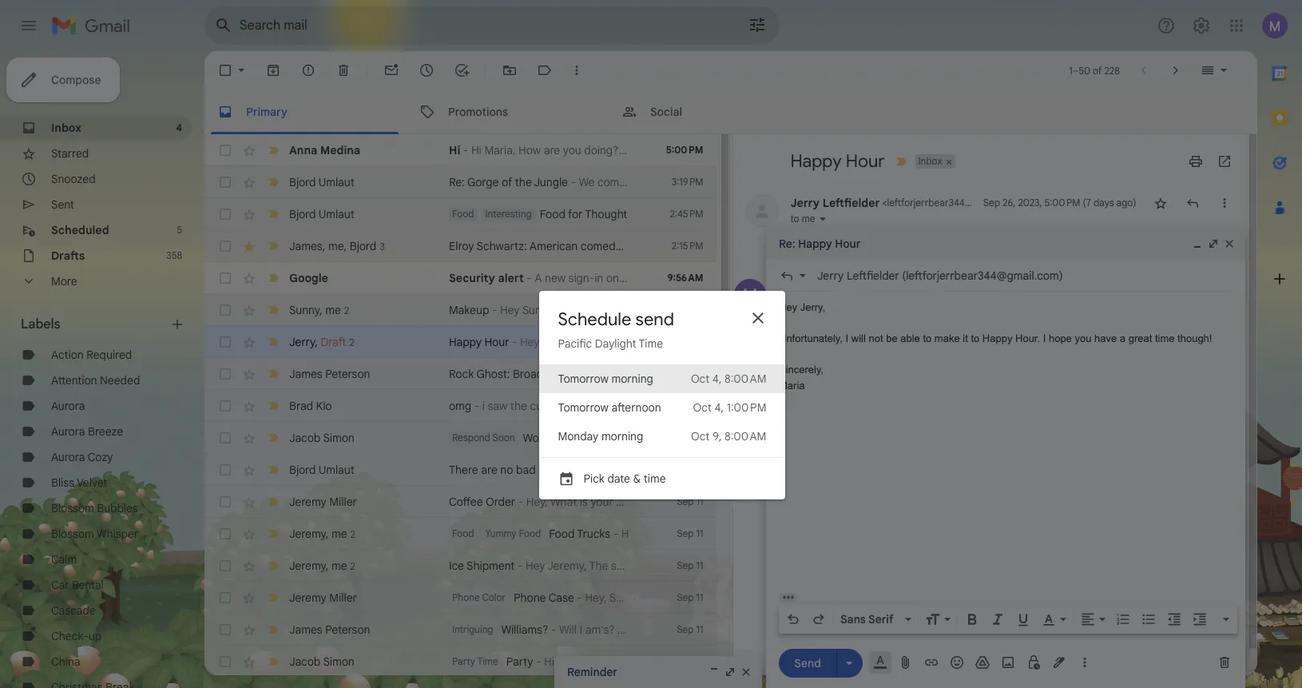 Task type: locate. For each thing, give the bounding box(es) containing it.
labels navigation
[[0, 51, 205, 688]]

time down intriguing
[[477, 655, 498, 667]]

i right will on the left bottom of the page
[[580, 623, 583, 637]]

2 aurora from the top
[[51, 424, 85, 439]]

schwartz:
[[477, 239, 527, 253]]

cell
[[659, 302, 716, 318], [659, 334, 716, 350], [659, 462, 716, 478]]

0 horizontal spatial happy
[[449, 335, 482, 349]]

1 horizontal spatial time
[[639, 336, 663, 351]]

to right coming
[[918, 235, 926, 247]]

anna right best,
[[650, 143, 676, 157]]

required
[[87, 348, 132, 362]]

2 vertical spatial bjord umlaut
[[289, 463, 355, 477]]

1 jeremy , me 2 from the top
[[289, 526, 356, 541]]

ice
[[449, 559, 464, 573]]

sep inside cell
[[984, 197, 1001, 209]]

1 vertical spatial jacob
[[289, 654, 321, 669]]

the right of
[[515, 175, 532, 189]]

sep 13 up sep 12
[[676, 400, 704, 412]]

here.
[[1156, 287, 1182, 302]]

aurora down attention at left
[[51, 399, 85, 413]]

row up security
[[205, 230, 728, 262]]

schedule send dialog
[[539, 291, 786, 499]]

sep 13 up oct 4, 1:00 pm on the bottom of the page
[[676, 368, 704, 380]]

5 sep 11 from the top
[[677, 623, 704, 635]]

aurora down aurora link
[[51, 424, 85, 439]]

16 row from the top
[[205, 614, 716, 646]]

inbox up leftforjerrbear344@gmail.com
[[919, 155, 943, 167]]

1 i from the left
[[580, 623, 583, 637]]

4, left 1:00 pm
[[715, 400, 724, 415]]

4 row from the top
[[205, 230, 728, 262]]

schedule
[[558, 308, 632, 330]]

omg - i saw the cutest dog the other day
[[449, 399, 656, 413]]

1 horizontal spatial hour
[[846, 150, 885, 172]]

menu item
[[539, 364, 786, 393], [539, 393, 786, 422], [539, 422, 786, 451]]

0 horizontal spatial inbox
[[51, 121, 81, 135]]

0 vertical spatial to
[[791, 213, 800, 225]]

2 for happy hour -
[[349, 336, 354, 348]]

0 vertical spatial jeremy , me 2
[[289, 526, 356, 541]]

4 11 from the top
[[697, 591, 704, 603]]

menu
[[539, 364, 786, 499]]

1 vertical spatial inbox
[[919, 155, 943, 167]]

2 jeremy , me 2 from the top
[[289, 558, 356, 573]]

bjord umlaut up james , me , bjord 3
[[289, 207, 355, 221]]

row
[[205, 134, 716, 166], [205, 166, 716, 198], [205, 198, 716, 230], [205, 230, 728, 262], [205, 262, 716, 294], [205, 294, 716, 326], [205, 326, 716, 358], [205, 358, 716, 390], [205, 390, 716, 422], [205, 422, 716, 454], [205, 454, 716, 486], [205, 486, 716, 518], [205, 518, 716, 550], [205, 550, 716, 582], [205, 582, 716, 614], [205, 614, 716, 646], [205, 646, 716, 678]]

1 vertical spatial maria,
[[812, 235, 841, 247]]

row up coffee
[[205, 454, 716, 486]]

food for thought -
[[540, 207, 639, 221]]

would
[[617, 623, 649, 637]]

inbox up starred link
[[51, 121, 81, 135]]

13 up oct 4, 1:00 pm on the bottom of the page
[[695, 368, 704, 380]]

jeremy miller for phone case
[[289, 591, 357, 605]]

delete image
[[336, 62, 352, 78]]

1 vertical spatial jeremy miller
[[289, 591, 357, 605]]

1 vertical spatial simon
[[323, 654, 355, 669]]

1 bjord umlaut from the top
[[289, 175, 355, 189]]

1 vertical spatial hour
[[485, 335, 509, 349]]

row down ice
[[205, 582, 716, 614]]

1 vertical spatial tomorrow
[[558, 400, 609, 415]]

- left will on the left bottom of the page
[[551, 623, 556, 637]]

1 hi from the left
[[449, 143, 461, 157]]

0 vertical spatial miller
[[329, 495, 357, 509]]

8:00 am up 1:00 pm
[[725, 372, 767, 386]]

jerry left draft
[[289, 334, 315, 349]]

oct left 9, on the bottom of the page
[[691, 429, 710, 444]]

0 horizontal spatial hour
[[485, 335, 509, 349]]

row containing google
[[205, 262, 716, 294]]

1 vertical spatial blossom
[[51, 527, 94, 541]]

1 peterson from the top
[[325, 367, 370, 381]]

0 vertical spatial oct
[[691, 372, 710, 386]]

food down re:
[[452, 208, 474, 220]]

1 cell from the top
[[659, 302, 716, 318]]

hi up re:
[[449, 143, 461, 157]]

morning up afternoon
[[612, 372, 654, 386]]

bjord umlaut down anna medina
[[289, 175, 355, 189]]

1 vertical spatial james peterson
[[289, 623, 370, 637]]

blossom for blossom bubbles
[[51, 501, 94, 515]]

snoozed
[[51, 172, 96, 186]]

china
[[51, 654, 80, 669]]

ice shipment -
[[449, 559, 526, 573]]

up
[[89, 629, 102, 643]]

needed
[[100, 373, 140, 388]]

1 vertical spatial jacob simon
[[289, 654, 355, 669]]

time inside party time party -
[[477, 655, 498, 667]]

2 blossom from the top
[[51, 527, 94, 541]]

cell down sep 12
[[659, 462, 716, 478]]

0 vertical spatial jerry
[[791, 196, 820, 210]]

0 vertical spatial hour
[[846, 150, 885, 172]]

0 vertical spatial sep 13
[[676, 368, 704, 380]]

row up interesting
[[205, 166, 716, 198]]

pick
[[584, 471, 605, 486]]

3 cell from the top
[[659, 462, 716, 478]]

4 sep 11 from the top
[[677, 591, 704, 603]]

26,
[[1003, 197, 1016, 209]]

9 row from the top
[[205, 390, 716, 422]]

0 vertical spatial james
[[289, 239, 323, 253]]

i left be's?
[[652, 623, 655, 637]]

bliss
[[51, 475, 74, 490]]

1 simon from the top
[[323, 431, 355, 445]]

show your draft here. link
[[1072, 287, 1182, 302]]

phone left color
[[452, 591, 480, 603]]

1 sep 13 from the top
[[676, 368, 704, 380]]

monday
[[558, 429, 599, 444]]

row down omg
[[205, 422, 716, 454]]

dog
[[565, 399, 585, 413]]

time
[[639, 336, 663, 351], [477, 655, 498, 667]]

11 row from the top
[[205, 454, 716, 486]]

1 vertical spatial morning
[[602, 429, 644, 444]]

anna left medina
[[289, 143, 317, 157]]

action required
[[51, 348, 132, 362]]

0 vertical spatial 8:00 am
[[725, 372, 767, 386]]

2 james from the top
[[289, 367, 323, 381]]

peterson
[[325, 367, 370, 381], [325, 623, 370, 637]]

oct 4, 1:00 pm
[[693, 400, 767, 415]]

1 horizontal spatial inbox
[[919, 155, 943, 167]]

0 vertical spatial blossom
[[51, 501, 94, 515]]

4 inside "happy hour" main content
[[698, 655, 704, 667]]

13
[[695, 368, 704, 380], [695, 400, 704, 412]]

morning for tomorrow morning
[[612, 372, 654, 386]]

blossom bubbles link
[[51, 501, 138, 515]]

aurora cozy
[[51, 450, 113, 464]]

saw
[[488, 399, 508, 413]]

row up re:
[[205, 134, 716, 166]]

tomorrow up dog
[[558, 372, 609, 386]]

2 vertical spatial james
[[289, 623, 323, 637]]

menu item up sep 12
[[539, 393, 786, 422]]

1 vertical spatial to
[[918, 235, 926, 247]]

1 jacob from the top
[[289, 431, 321, 445]]

1 horizontal spatial 4
[[698, 655, 704, 667]]

tomorrow for tomorrow morning
[[558, 372, 609, 386]]

row up color
[[205, 550, 716, 582]]

intriguing
[[452, 623, 493, 635]]

menu item down day
[[539, 422, 786, 451]]

1 vertical spatial miller
[[329, 591, 357, 605]]

1 vertical spatial 13
[[695, 400, 704, 412]]

1 vertical spatial jerry
[[289, 334, 315, 349]]

- right thought
[[631, 207, 636, 221]]

2 tomorrow from the top
[[558, 400, 609, 415]]

jeremy , me 2 for food trucks
[[289, 526, 356, 541]]

1 umlaut from the top
[[319, 175, 355, 189]]

jacob simon for work
[[289, 431, 355, 445]]

2 sep 11 from the top
[[677, 527, 704, 539]]

2 inside sunny , me 2
[[344, 304, 349, 316]]

social tab
[[609, 90, 810, 134]]

party down intriguing
[[452, 655, 475, 667]]

your left draft
[[1103, 287, 1126, 302]]

2 inside jerry , draft 2
[[349, 336, 354, 348]]

velvet
[[77, 475, 107, 490]]

row up ice
[[205, 518, 716, 550]]

2 simon from the top
[[323, 654, 355, 669]]

2 jeremy miller from the top
[[289, 591, 357, 605]]

food left the for at the left top of the page
[[540, 207, 566, 221]]

menu item up day
[[539, 364, 786, 393]]

compose button
[[6, 58, 120, 102]]

calm link
[[51, 552, 77, 567]]

bjord umlaut
[[289, 175, 355, 189], [289, 207, 355, 221], [289, 463, 355, 477]]

2 horizontal spatial happy
[[929, 235, 959, 247]]

james peterson
[[289, 367, 370, 381], [289, 623, 370, 637]]

starred
[[51, 146, 89, 161]]

inbox inside button
[[919, 155, 943, 167]]

1 vertical spatial james
[[289, 367, 323, 381]]

me
[[802, 213, 816, 225], [328, 239, 344, 253], [325, 302, 341, 317], [332, 526, 347, 541], [332, 558, 347, 573]]

1 horizontal spatial i
[[652, 623, 655, 637]]

1 11 from the top
[[697, 495, 704, 507]]

settings image
[[1192, 16, 1211, 35]]

1 horizontal spatial hi
[[471, 143, 482, 157]]

maria, right hey
[[812, 235, 841, 247]]

tomorrow for tomorrow afternoon
[[558, 400, 609, 415]]

0 vertical spatial 13
[[695, 368, 704, 380]]

1 horizontal spatial 5:00 pm
[[1045, 197, 1081, 209]]

hi
[[449, 143, 461, 157], [471, 143, 482, 157]]

1 miller from the top
[[329, 495, 357, 509]]

0 vertical spatial jacob
[[289, 431, 321, 445]]

inbox inside the labels navigation
[[51, 121, 81, 135]]

0 vertical spatial aurora
[[51, 399, 85, 413]]

2 your from the left
[[1103, 287, 1126, 302]]

3 row from the top
[[205, 198, 716, 230]]

bjord umlaut down klo
[[289, 463, 355, 477]]

1 jacob simon from the top
[[289, 431, 355, 445]]

advanced search options image
[[742, 9, 774, 41]]

1 vertical spatial sep 13
[[676, 400, 704, 412]]

0 horizontal spatial you
[[563, 143, 582, 157]]

action
[[51, 348, 84, 362]]

1 8:00 am from the top
[[725, 372, 767, 386]]

happy left hour?
[[929, 235, 959, 247]]

0 vertical spatial peterson
[[325, 367, 370, 381]]

hi up gorge
[[471, 143, 482, 157]]

hour
[[846, 150, 885, 172], [485, 335, 509, 349]]

0 horizontal spatial jerry
[[289, 334, 315, 349]]

sep 11 for food trucks -
[[677, 527, 704, 539]]

4, for 8:00 am
[[713, 372, 722, 386]]

toggle split pane mode image
[[1200, 62, 1216, 78]]

editing
[[869, 287, 904, 302]]

2 jeremy from the top
[[289, 526, 326, 541]]

umlaut down medina
[[319, 175, 355, 189]]

1 vertical spatial jeremy , me 2
[[289, 558, 356, 573]]

medina
[[320, 143, 361, 157]]

1 vertical spatial 8:00 am
[[725, 429, 767, 444]]

2 11 from the top
[[697, 527, 704, 539]]

0 horizontal spatial maria,
[[485, 143, 516, 157]]

jerry up to me
[[791, 196, 820, 210]]

umlaut down klo
[[319, 463, 355, 477]]

0 vertical spatial happy
[[791, 150, 842, 172]]

miller
[[329, 495, 357, 509], [329, 591, 357, 605]]

0 horizontal spatial to
[[791, 213, 800, 225]]

labels heading
[[21, 316, 169, 332]]

row down elroy
[[205, 262, 716, 294]]

0 horizontal spatial phone
[[452, 591, 480, 603]]

3 menu item from the top
[[539, 422, 786, 451]]

15 row from the top
[[205, 582, 716, 614]]

row up elroy
[[205, 198, 716, 230]]

1 vertical spatial 4
[[698, 655, 704, 667]]

cascade
[[51, 603, 96, 618]]

0 vertical spatial morning
[[612, 372, 654, 386]]

bliss velvet link
[[51, 475, 107, 490]]

currently
[[821, 287, 866, 302]]

3 bjord umlaut from the top
[[289, 463, 355, 477]]

be's?
[[658, 623, 685, 637]]

row containing anna medina
[[205, 134, 716, 166]]

1 vertical spatial umlaut
[[319, 207, 355, 221]]

2 menu item from the top
[[539, 393, 786, 422]]

suggestions...
[[539, 463, 609, 477]]

phone left case
[[514, 591, 546, 605]]

row down intriguing
[[205, 646, 716, 678]]

1 row from the top
[[205, 134, 716, 166]]

2 cell from the top
[[659, 334, 716, 350]]

scheduled
[[51, 223, 109, 237]]

tab list
[[1258, 51, 1303, 631], [205, 90, 1258, 134]]

3 umlaut from the top
[[319, 463, 355, 477]]

are left no
[[481, 463, 498, 477]]

snooze image
[[419, 62, 435, 78]]

13 up 12
[[695, 400, 704, 412]]

inbox button
[[915, 154, 944, 169]]

tomorrow up monday
[[558, 400, 609, 415]]

1 vertical spatial cell
[[659, 334, 716, 350]]

primary
[[246, 104, 287, 119]]

3 jeremy from the top
[[289, 558, 326, 573]]

tab list containing primary
[[205, 90, 1258, 134]]

case
[[549, 591, 574, 605]]

bjord right important mainly because it was sent directly to you. 'switch'
[[289, 175, 316, 189]]

row up rock
[[205, 326, 716, 358]]

row down security
[[205, 294, 716, 326]]

0 vertical spatial inbox
[[51, 121, 81, 135]]

jacob for work
[[289, 431, 321, 445]]

0 vertical spatial umlaut
[[319, 175, 355, 189]]

umlaut up james , me , bjord 3
[[319, 207, 355, 221]]

row containing brad klo
[[205, 390, 716, 422]]

hour up ghost:
[[485, 335, 509, 349]]

7 row from the top
[[205, 326, 716, 358]]

0 vertical spatial jeremy miller
[[289, 495, 357, 509]]

5:00 pm left (7
[[1045, 197, 1081, 209]]

are down leftfielder
[[844, 235, 859, 247]]

jeremy , me 2 for -
[[289, 558, 356, 573]]

bjord umlaut for there are no bad suggestions...
[[289, 463, 355, 477]]

menu item containing tomorrow afternoon
[[539, 393, 786, 422]]

inbox for inbox link
[[51, 121, 81, 135]]

sep 26, 2023, 5:00 pm (7 days ago) cell
[[984, 195, 1137, 211]]

3 james from the top
[[289, 623, 323, 637]]

action required link
[[51, 348, 132, 362]]

1 horizontal spatial party
[[506, 654, 533, 669]]

2
[[344, 304, 349, 316], [349, 336, 354, 348], [350, 528, 356, 540], [350, 560, 356, 572]]

0 vertical spatial simon
[[323, 431, 355, 445]]

labels
[[21, 316, 60, 332]]

1 menu item from the top
[[539, 364, 786, 393]]

0 vertical spatial james peterson
[[289, 367, 370, 381]]

aurora
[[51, 399, 85, 413], [51, 424, 85, 439], [51, 450, 85, 464]]

row down color
[[205, 614, 716, 646]]

1 tomorrow from the top
[[558, 372, 609, 386]]

oct up oct 4, 1:00 pm on the bottom of the page
[[691, 372, 710, 386]]

- up rock ghost: broadway -
[[512, 335, 517, 349]]

0 vertical spatial time
[[639, 336, 663, 351]]

menu containing tomorrow morning
[[539, 364, 786, 499]]

1 vertical spatial bjord umlaut
[[289, 207, 355, 221]]

monday morning
[[558, 429, 644, 444]]

1 aurora from the top
[[51, 399, 85, 413]]

hour up leftfielder
[[846, 150, 885, 172]]

1 blossom from the top
[[51, 501, 94, 515]]

cell down 9:56 am
[[659, 302, 716, 318]]

sent link
[[51, 197, 74, 212]]

important according to google magic. switch
[[265, 142, 281, 158], [893, 153, 909, 169], [265, 206, 281, 222], [265, 270, 281, 286], [265, 302, 281, 318], [265, 334, 281, 350], [265, 366, 281, 382], [265, 398, 281, 414], [265, 430, 281, 446], [265, 462, 281, 478], [265, 494, 281, 510], [265, 526, 281, 542], [265, 558, 281, 574], [265, 590, 281, 606], [265, 622, 281, 638], [265, 654, 281, 670]]

- down williams? at the bottom
[[536, 654, 541, 669]]

1 horizontal spatial anna
[[650, 143, 676, 157]]

1 vertical spatial 5:00 pm
[[1045, 197, 1081, 209]]

happy down makeup
[[449, 335, 482, 349]]

menu item containing monday morning
[[539, 422, 786, 451]]

peterson for williams?
[[325, 623, 370, 637]]

2 vertical spatial umlaut
[[319, 463, 355, 477]]

None search field
[[205, 6, 780, 45]]

your left reply
[[907, 287, 929, 302]]

2 peterson from the top
[[325, 623, 370, 637]]

0 vertical spatial tomorrow
[[558, 372, 609, 386]]

inbox link
[[51, 121, 81, 135]]

sep 13
[[676, 368, 704, 380], [676, 400, 704, 412]]

simon for work
[[323, 431, 355, 445]]

2 vertical spatial aurora
[[51, 450, 85, 464]]

1 horizontal spatial jerry
[[791, 196, 820, 210]]

<
[[883, 197, 887, 209]]

coming
[[881, 235, 915, 247]]

0 vertical spatial cell
[[659, 302, 716, 318]]

0 vertical spatial you
[[563, 143, 582, 157]]

sep 11 for intriguing williams? - will i am's? would i be's?
[[677, 623, 704, 635]]

0 horizontal spatial i
[[580, 623, 583, 637]]

shipment
[[467, 559, 515, 573]]

bliss velvet
[[51, 475, 107, 490]]

sep 11
[[677, 495, 704, 507], [677, 527, 704, 539], [677, 559, 704, 571], [677, 591, 704, 603], [677, 623, 704, 635]]

happy hour
[[791, 150, 885, 172]]

0 vertical spatial 4,
[[713, 372, 722, 386]]

2 8:00 am from the top
[[725, 429, 767, 444]]

jerry , draft 2
[[289, 334, 354, 349]]

2 vertical spatial happy
[[449, 335, 482, 349]]

2 hi from the left
[[471, 143, 482, 157]]

2 for makeup -
[[344, 304, 349, 316]]

0 horizontal spatial party
[[452, 655, 475, 667]]

0 horizontal spatial your
[[907, 287, 929, 302]]

breeze
[[88, 424, 123, 439]]

happy for happy hour
[[791, 150, 842, 172]]

1 horizontal spatial phone
[[514, 591, 546, 605]]

you left doing?
[[563, 143, 582, 157]]

comedy
[[581, 239, 622, 253]]

4 inside the labels navigation
[[176, 121, 182, 133]]

8 row from the top
[[205, 358, 716, 390]]

4, up oct 4, 1:00 pm on the bottom of the page
[[713, 372, 722, 386]]

2 vertical spatial oct
[[691, 429, 710, 444]]

oct up 12
[[693, 400, 712, 415]]

hour?
[[962, 235, 991, 247]]

2 james peterson from the top
[[289, 623, 370, 637]]

bjord up james , me , bjord 3
[[289, 207, 316, 221]]

3 aurora from the top
[[51, 450, 85, 464]]

1 james peterson from the top
[[289, 367, 370, 381]]

1 vertical spatial oct
[[693, 400, 712, 415]]

and
[[624, 239, 644, 253]]

order
[[486, 495, 515, 509]]

9,
[[713, 429, 722, 444]]

morning down the other in the left bottom of the page
[[602, 429, 644, 444]]

12 row from the top
[[205, 486, 716, 518]]

2 jacob simon from the top
[[289, 654, 355, 669]]

schedule send
[[558, 308, 674, 330]]

cell down send
[[659, 334, 716, 350]]

1 jeremy miller from the top
[[289, 495, 357, 509]]

2 miller from the top
[[329, 591, 357, 605]]

james
[[289, 239, 323, 253], [289, 367, 323, 381], [289, 623, 323, 637]]

you are currently editing your reply in a separate window. show your draft here.
[[780, 287, 1182, 302]]

to up hey
[[791, 213, 800, 225]]

2 sep 13 from the top
[[676, 400, 704, 412]]

1 vertical spatial peterson
[[325, 623, 370, 637]]

8:00 am
[[725, 372, 767, 386], [725, 429, 767, 444]]

writer.
[[697, 239, 728, 253]]

sep
[[984, 197, 1001, 209], [676, 368, 692, 380], [676, 400, 692, 412], [676, 432, 692, 444], [677, 495, 694, 507], [677, 527, 694, 539], [677, 559, 694, 571], [677, 591, 694, 603], [677, 623, 694, 635], [679, 655, 696, 667]]

time down send
[[639, 336, 663, 351]]

bjord umlaut for re: gorge of the jungle
[[289, 175, 355, 189]]

1 vertical spatial time
[[477, 655, 498, 667]]

1 horizontal spatial your
[[1103, 287, 1126, 302]]

bubbles
[[97, 501, 138, 515]]

maria, left how
[[485, 143, 516, 157]]

daylight
[[595, 336, 637, 351]]

1 horizontal spatial happy
[[791, 150, 842, 172]]

1 vertical spatial aurora
[[51, 424, 85, 439]]

jacob simon for party
[[289, 654, 355, 669]]

8:00 am right 9, on the bottom of the page
[[725, 429, 767, 444]]

0 horizontal spatial hi
[[449, 143, 461, 157]]

2 vertical spatial cell
[[659, 462, 716, 478]]

0 vertical spatial jacob simon
[[289, 431, 355, 445]]

2 for ice shipment -
[[350, 560, 356, 572]]

0 horizontal spatial 4
[[176, 121, 182, 133]]

jeremy miller for -
[[289, 495, 357, 509]]

5 11 from the top
[[697, 623, 704, 635]]

0 horizontal spatial time
[[477, 655, 498, 667]]

0 horizontal spatial anna
[[289, 143, 317, 157]]

5 row from the top
[[205, 262, 716, 294]]

1 horizontal spatial you
[[862, 235, 879, 247]]

0 vertical spatial 4
[[176, 121, 182, 133]]

0 vertical spatial 5:00 pm
[[666, 144, 704, 156]]

2 jacob from the top
[[289, 654, 321, 669]]

6 row from the top
[[205, 294, 716, 326]]

1 horizontal spatial maria,
[[812, 235, 841, 247]]

5:00 pm up 3:19 pm
[[666, 144, 704, 156]]

3:19 pm
[[672, 176, 704, 188]]

Not starred checkbox
[[1153, 195, 1169, 211]]



Task type: describe. For each thing, give the bounding box(es) containing it.
show
[[1072, 287, 1100, 302]]

- right broadway
[[566, 367, 571, 381]]

- right makeup
[[492, 303, 497, 317]]

other
[[608, 399, 635, 413]]

14 row from the top
[[205, 550, 716, 582]]

- right the pick
[[612, 463, 617, 477]]

aurora link
[[51, 399, 85, 413]]

jungle
[[534, 175, 568, 189]]

archive image
[[265, 62, 281, 78]]

of
[[502, 175, 512, 189]]

a
[[972, 287, 978, 302]]

china link
[[51, 654, 80, 669]]

attention
[[51, 373, 97, 388]]

broadway
[[513, 367, 563, 381]]

jerry for ,
[[289, 334, 315, 349]]

cascade link
[[51, 603, 96, 618]]

2 umlaut from the top
[[319, 207, 355, 221]]

sep 11 for phone color phone case -
[[677, 591, 704, 603]]

james peterson for -
[[289, 367, 370, 381]]

2 13 from the top
[[695, 400, 704, 412]]

james , me , bjord 3
[[289, 239, 385, 253]]

bjord left 3
[[350, 239, 376, 253]]

food down coffee
[[452, 527, 474, 539]]

hey maria, are you coming to happy hour?
[[791, 235, 991, 247]]

aurora for aurora cozy
[[51, 450, 85, 464]]

miller for -
[[329, 495, 357, 509]]

thought
[[585, 207, 628, 221]]

am's?
[[586, 623, 615, 637]]

television
[[647, 239, 694, 253]]

reply
[[932, 287, 957, 302]]

elroy schwartz: american comedy and television writer. link
[[449, 238, 728, 254]]

ago)
[[1117, 197, 1137, 209]]

security
[[449, 271, 495, 285]]

peterson for -
[[325, 367, 370, 381]]

sep 12
[[676, 432, 704, 444]]

- right alert
[[527, 271, 532, 285]]

doing?
[[584, 143, 619, 157]]

1 your from the left
[[907, 287, 929, 302]]

drafts link
[[51, 249, 85, 263]]

rock
[[449, 367, 474, 381]]

james for -
[[289, 367, 323, 381]]

&
[[633, 471, 641, 486]]

row containing james
[[205, 230, 728, 262]]

days
[[1094, 197, 1114, 209]]

sep 26, 2023, 5:00 pm (7 days ago)
[[984, 197, 1137, 209]]

5:00 pm inside cell
[[1045, 197, 1081, 209]]

car
[[51, 578, 69, 592]]

add to tasks image
[[454, 62, 470, 78]]

sep 4
[[679, 655, 704, 667]]

afternoon
[[612, 400, 661, 415]]

makeup -
[[449, 303, 500, 317]]

0 vertical spatial maria,
[[485, 143, 516, 157]]

security alert -
[[449, 271, 535, 285]]

the right dog
[[588, 399, 605, 413]]

in
[[960, 287, 969, 302]]

12
[[695, 432, 704, 444]]

oct 9, 8:00 am
[[691, 429, 767, 444]]

aurora for aurora link
[[51, 399, 85, 413]]

- right order
[[518, 495, 524, 509]]

draft
[[1129, 287, 1153, 302]]

2:45 pm
[[670, 208, 704, 220]]

3 11 from the top
[[697, 559, 704, 571]]

party inside party time party -
[[452, 655, 475, 667]]

alert
[[498, 271, 524, 285]]

re: gorge of the jungle -
[[449, 175, 579, 189]]

color
[[482, 591, 506, 603]]

1 vertical spatial you
[[862, 235, 879, 247]]

1 anna from the left
[[289, 143, 317, 157]]

2 anna from the left
[[650, 143, 676, 157]]

pacific daylight time
[[558, 336, 663, 351]]

oct for oct 4, 1:00 pm
[[693, 400, 712, 415]]

check-up
[[51, 629, 102, 643]]

9:56 am
[[668, 272, 704, 284]]

support image
[[1157, 16, 1176, 35]]

2:15 pm
[[672, 240, 704, 252]]

window.
[[1029, 287, 1070, 302]]

bjord down 'brad' at the left
[[289, 463, 316, 477]]

schedule send heading
[[558, 308, 674, 330]]

inbox for inbox button
[[919, 155, 943, 167]]

send
[[636, 308, 674, 330]]

time inside "schedule send" dialog
[[639, 336, 663, 351]]

intriguing williams? - will i am's? would i be's?
[[452, 623, 685, 637]]

happy for happy hour -
[[449, 335, 482, 349]]

james for williams?
[[289, 623, 323, 637]]

sent
[[51, 197, 74, 212]]

17 row from the top
[[205, 646, 716, 678]]

compose
[[51, 73, 101, 87]]

are right you
[[801, 287, 818, 302]]

cell for makeup -
[[659, 302, 716, 318]]

11 for phone color phone case -
[[697, 591, 704, 603]]

oct for oct 9, 8:00 am
[[691, 429, 710, 444]]

important mainly because it was sent directly to you. switch
[[265, 174, 281, 190]]

report spam image
[[300, 62, 316, 78]]

1 james from the top
[[289, 239, 323, 253]]

13 row from the top
[[205, 518, 716, 550]]

aurora cozy link
[[51, 450, 113, 464]]

are right how
[[544, 143, 560, 157]]

elroy schwartz: american comedy and television writer.
[[449, 239, 728, 253]]

main menu image
[[19, 16, 38, 35]]

sunny , me 2
[[289, 302, 349, 317]]

3 sep 11 from the top
[[677, 559, 704, 571]]

8:00 am for oct 4, 8:00 am
[[725, 372, 767, 386]]

food left trucks
[[549, 527, 575, 541]]

work
[[523, 431, 549, 445]]

food right the 'yummy'
[[519, 527, 541, 539]]

brad klo
[[289, 399, 332, 413]]

umlaut for re:
[[319, 175, 355, 189]]

party time party -
[[452, 654, 544, 669]]

older image
[[1168, 62, 1184, 78]]

jacob for party
[[289, 654, 321, 669]]

calm
[[51, 552, 77, 567]]

hour for happy hour
[[846, 150, 885, 172]]

- left the i
[[474, 399, 480, 413]]

- right shipment
[[518, 559, 523, 573]]

2 row from the top
[[205, 166, 716, 198]]

- right jungle at the top of the page
[[571, 175, 576, 189]]

jerry for leftfielder
[[791, 196, 820, 210]]

umlaut for there
[[319, 463, 355, 477]]

1 horizontal spatial to
[[918, 235, 926, 247]]

cell for happy hour -
[[659, 334, 716, 350]]

attention needed link
[[51, 373, 140, 388]]

search mail image
[[209, 11, 238, 40]]

11 for food trucks -
[[697, 527, 704, 539]]

rental
[[72, 578, 104, 592]]

omg
[[449, 399, 472, 413]]

phone inside phone color phone case -
[[452, 591, 480, 603]]

morning for monday morning
[[602, 429, 644, 444]]

aurora breeze link
[[51, 424, 123, 439]]

williams?
[[501, 623, 548, 637]]

cell for there are no bad suggestions... -
[[659, 462, 716, 478]]

2 i from the left
[[652, 623, 655, 637]]

5
[[177, 224, 182, 236]]

8:00 am for oct 9, 8:00 am
[[725, 429, 767, 444]]

no
[[501, 463, 513, 477]]

2 bjord umlaut from the top
[[289, 207, 355, 221]]

1 vertical spatial happy
[[929, 235, 959, 247]]

yummy
[[486, 527, 517, 539]]

blossom bubbles
[[51, 501, 138, 515]]

menu item containing tomorrow morning
[[539, 364, 786, 393]]

trucks
[[577, 527, 611, 541]]

re:
[[449, 175, 465, 189]]

10 row from the top
[[205, 422, 716, 454]]

1 jeremy from the top
[[289, 495, 327, 509]]

james peterson for williams?
[[289, 623, 370, 637]]

358
[[166, 249, 182, 261]]

11 for intriguing williams? - will i am's? would i be's?
[[697, 623, 704, 635]]

check-
[[51, 629, 89, 643]]

1 13 from the top
[[695, 368, 704, 380]]

4 jeremy from the top
[[289, 591, 327, 605]]

for
[[568, 207, 583, 221]]

- up re:
[[463, 143, 469, 157]]

aurora for aurora breeze
[[51, 424, 85, 439]]

whisper
[[96, 527, 138, 541]]

hour for happy hour -
[[485, 335, 509, 349]]

0 horizontal spatial 5:00 pm
[[666, 144, 704, 156]]

simon for party
[[323, 654, 355, 669]]

gmail image
[[51, 10, 138, 42]]

oct for oct 4, 8:00 am
[[691, 372, 710, 386]]

4, for 1:00 pm
[[715, 400, 724, 415]]

starred link
[[51, 146, 89, 161]]

will
[[559, 623, 577, 637]]

1 sep 11 from the top
[[677, 495, 704, 507]]

ghost:
[[477, 367, 510, 381]]

- right work
[[552, 431, 557, 445]]

row containing jerry
[[205, 326, 716, 358]]

tomorrow morning
[[558, 372, 654, 386]]

jerry leftfielder < leftforjerrbear344@gmail.com
[[791, 196, 1019, 210]]

promotions tab
[[407, 90, 608, 134]]

check-up link
[[51, 629, 102, 643]]

the right saw
[[511, 399, 527, 413]]

interesting
[[486, 208, 532, 220]]

3
[[380, 240, 385, 252]]

i
[[482, 399, 485, 413]]

there are no bad suggestions... -
[[449, 463, 620, 477]]

respond soon work -
[[452, 431, 560, 445]]

- right trucks
[[613, 527, 619, 541]]

miller for phone case
[[329, 591, 357, 605]]

blossom for blossom whisper
[[51, 527, 94, 541]]

- right case
[[577, 591, 582, 605]]

row containing sunny
[[205, 294, 716, 326]]

important mainly because you often read messages with this label. switch
[[265, 238, 281, 254]]

happy hour main content
[[205, 51, 1258, 688]]

jerry leftfielder cell
[[791, 196, 1024, 210]]

primary tab
[[205, 90, 405, 134]]

coffee order -
[[449, 495, 526, 509]]



Task type: vqa. For each thing, say whether or not it's contained in the screenshot.
bottom top
no



